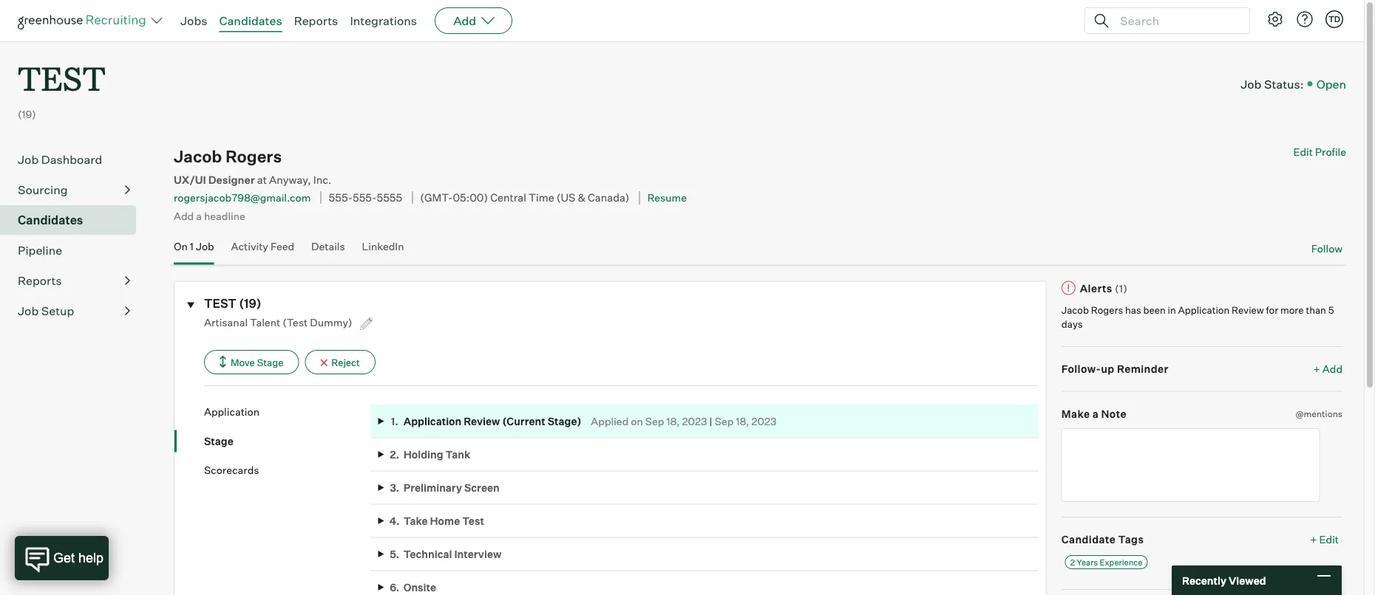 Task type: locate. For each thing, give the bounding box(es) containing it.
0 horizontal spatial reports
[[18, 274, 62, 289]]

0 vertical spatial a
[[196, 209, 202, 222]]

a left headline
[[196, 209, 202, 222]]

candidates down sourcing at the left
[[18, 213, 83, 228]]

0 horizontal spatial 18,
[[667, 415, 680, 428]]

5. technical interview
[[390, 549, 502, 561]]

+ for + add
[[1314, 363, 1320, 376]]

0 horizontal spatial 2023
[[682, 415, 707, 428]]

2 horizontal spatial application
[[1178, 304, 1230, 316]]

jacob rogers has been in application review for more than 5 days
[[1062, 304, 1334, 331]]

reports inside reports link
[[18, 274, 62, 289]]

technical
[[403, 549, 452, 561]]

1 horizontal spatial reports link
[[294, 13, 338, 28]]

reports link down pipeline "link"
[[18, 272, 130, 290]]

2 555- from the left
[[353, 191, 377, 204]]

test
[[18, 56, 106, 100], [204, 297, 237, 311]]

candidates link down "sourcing" link
[[18, 212, 130, 229]]

candidate
[[1062, 534, 1116, 547]]

details link
[[311, 240, 345, 262]]

1 horizontal spatial 2023
[[752, 415, 777, 428]]

application right in
[[1178, 304, 1230, 316]]

application up the 2. holding tank
[[403, 415, 462, 428]]

2.
[[390, 449, 399, 462]]

add button
[[435, 7, 513, 34]]

1 horizontal spatial edit
[[1320, 534, 1339, 547]]

1 vertical spatial reports
[[18, 274, 62, 289]]

stage)
[[548, 415, 581, 428]]

reports link left integrations
[[294, 13, 338, 28]]

1 horizontal spatial review
[[1232, 304, 1264, 316]]

555- up "linkedin"
[[353, 191, 377, 204]]

stage link
[[204, 434, 371, 449]]

experience
[[1100, 558, 1143, 568]]

dashboard
[[41, 152, 102, 167]]

4. take home test
[[389, 515, 484, 528]]

candidates right jobs link
[[219, 13, 282, 28]]

2023
[[682, 415, 707, 428], [752, 415, 777, 428]]

add for add a headline
[[174, 209, 194, 222]]

3. preliminary screen
[[390, 482, 500, 495]]

reports left integrations
[[294, 13, 338, 28]]

reports down pipeline
[[18, 274, 62, 289]]

1
[[190, 240, 194, 253]]

1 vertical spatial candidates
[[18, 213, 83, 228]]

sep
[[645, 415, 664, 428], [715, 415, 734, 428]]

0 horizontal spatial rogers
[[225, 147, 282, 167]]

18, right the |
[[736, 415, 749, 428]]

0 horizontal spatial test
[[18, 56, 106, 100]]

0 vertical spatial candidates link
[[219, 13, 282, 28]]

up
[[1101, 363, 1115, 376]]

0 vertical spatial candidates
[[219, 13, 282, 28]]

review left for
[[1232, 304, 1264, 316]]

0 horizontal spatial jacob
[[174, 147, 222, 167]]

test down "greenhouse recruiting" image
[[18, 56, 106, 100]]

rogers down 'alerts (1)' on the top of page
[[1091, 304, 1123, 316]]

0 horizontal spatial reports link
[[18, 272, 130, 290]]

linkedin
[[362, 240, 404, 253]]

add inside popup button
[[453, 13, 476, 28]]

job left setup
[[18, 304, 39, 319]]

rogers for jacob rogers ux/ui designer at anyway, inc.
[[225, 147, 282, 167]]

4.
[[389, 515, 400, 528]]

1 vertical spatial edit
[[1320, 534, 1339, 547]]

rogers up at
[[225, 147, 282, 167]]

1 horizontal spatial sep
[[715, 415, 734, 428]]

0 horizontal spatial stage
[[204, 435, 233, 448]]

scorecards
[[204, 464, 259, 477]]

1 18, from the left
[[667, 415, 680, 428]]

jobs
[[180, 13, 207, 28]]

1 vertical spatial stage
[[204, 435, 233, 448]]

1 horizontal spatial application
[[403, 415, 462, 428]]

0 vertical spatial test
[[18, 56, 106, 100]]

1 horizontal spatial rogers
[[1091, 304, 1123, 316]]

0 horizontal spatial sep
[[645, 415, 664, 428]]

1 vertical spatial +
[[1310, 534, 1317, 547]]

days
[[1062, 319, 1083, 331]]

sourcing
[[18, 183, 68, 198]]

2023 left the |
[[682, 415, 707, 428]]

jacob up ux/ui
[[174, 147, 222, 167]]

at
[[257, 173, 267, 186]]

0 vertical spatial rogers
[[225, 147, 282, 167]]

edit profile
[[1294, 146, 1346, 159]]

jacob inside jacob rogers ux/ui designer at anyway, inc.
[[174, 147, 222, 167]]

18, right on on the left of the page
[[667, 415, 680, 428]]

2 horizontal spatial add
[[1323, 363, 1343, 376]]

activity
[[231, 240, 268, 253]]

1 horizontal spatial add
[[453, 13, 476, 28]]

None text field
[[1062, 429, 1320, 503]]

1 vertical spatial jacob
[[1062, 304, 1089, 316]]

dummy)
[[310, 316, 352, 329]]

for
[[1266, 304, 1279, 316]]

sep right the |
[[715, 415, 734, 428]]

artisanal
[[204, 316, 248, 329]]

1 vertical spatial test
[[204, 297, 237, 311]]

0 horizontal spatial a
[[196, 209, 202, 222]]

rogersjacob798@gmail.com link
[[174, 192, 311, 204]]

1 vertical spatial review
[[464, 415, 500, 428]]

(1)
[[1115, 282, 1128, 295]]

candidates link right jobs link
[[219, 13, 282, 28]]

add
[[453, 13, 476, 28], [174, 209, 194, 222], [1323, 363, 1343, 376]]

1 sep from the left
[[645, 415, 664, 428]]

jacob for jacob rogers ux/ui designer at anyway, inc.
[[174, 147, 222, 167]]

jacob inside "jacob rogers has been in application review for more than 5 days"
[[1062, 304, 1089, 316]]

jacob up days
[[1062, 304, 1089, 316]]

rogers inside jacob rogers ux/ui designer at anyway, inc.
[[225, 147, 282, 167]]

3.
[[390, 482, 399, 495]]

application link
[[204, 405, 371, 420]]

555- down "inc."
[[329, 191, 353, 204]]

0 horizontal spatial candidates
[[18, 213, 83, 228]]

0 vertical spatial reports link
[[294, 13, 338, 28]]

rogers inside "jacob rogers has been in application review for more than 5 days"
[[1091, 304, 1123, 316]]

+ for + edit
[[1310, 534, 1317, 547]]

move stage button
[[204, 351, 299, 375]]

job left the status:
[[1241, 76, 1262, 91]]

resume
[[647, 192, 687, 204]]

0 vertical spatial add
[[453, 13, 476, 28]]

1 horizontal spatial (19)
[[239, 297, 261, 311]]

1 vertical spatial rogers
[[1091, 304, 1123, 316]]

activity feed link
[[231, 240, 294, 262]]

1 vertical spatial add
[[174, 209, 194, 222]]

stage inside 'link'
[[204, 435, 233, 448]]

05:00)
[[453, 191, 488, 204]]

1 vertical spatial a
[[1093, 408, 1099, 421]]

1 horizontal spatial a
[[1093, 408, 1099, 421]]

2 vertical spatial add
[[1323, 363, 1343, 376]]

1 horizontal spatial reports
[[294, 13, 338, 28]]

1 horizontal spatial jacob
[[1062, 304, 1089, 316]]

ux/ui
[[174, 173, 206, 186]]

0 vertical spatial jacob
[[174, 147, 222, 167]]

home
[[430, 515, 460, 528]]

(gmt-
[[420, 191, 453, 204]]

stage right move
[[257, 357, 283, 369]]

job setup link
[[18, 303, 130, 320]]

0 vertical spatial review
[[1232, 304, 1264, 316]]

application inside "jacob rogers has been in application review for more than 5 days"
[[1178, 304, 1230, 316]]

reject
[[331, 357, 360, 369]]

(19) up talent at the left of the page
[[239, 297, 261, 311]]

0 horizontal spatial edit
[[1294, 146, 1313, 159]]

review
[[1232, 304, 1264, 316], [464, 415, 500, 428]]

activity feed
[[231, 240, 294, 253]]

6.
[[390, 582, 399, 595]]

sourcing link
[[18, 181, 130, 199]]

2 sep from the left
[[715, 415, 734, 428]]

0 vertical spatial +
[[1314, 363, 1320, 376]]

2 2023 from the left
[[752, 415, 777, 428]]

a
[[196, 209, 202, 222], [1093, 408, 1099, 421]]

stage up scorecards on the bottom
[[204, 435, 233, 448]]

1 horizontal spatial test
[[204, 297, 237, 311]]

(19) down "test" link at the left of page
[[18, 108, 36, 121]]

0 vertical spatial (19)
[[18, 108, 36, 121]]

1 555- from the left
[[329, 191, 353, 204]]

integrations
[[350, 13, 417, 28]]

&
[[578, 191, 586, 204]]

td button
[[1326, 10, 1343, 28]]

a left note
[[1093, 408, 1099, 421]]

profile
[[1315, 146, 1346, 159]]

application down move
[[204, 406, 260, 419]]

1 horizontal spatial stage
[[257, 357, 283, 369]]

candidates link
[[219, 13, 282, 28], [18, 212, 130, 229]]

+ edit
[[1310, 534, 1339, 547]]

follow-
[[1062, 363, 1101, 376]]

reject button
[[305, 351, 376, 375]]

test for test
[[18, 56, 106, 100]]

1 horizontal spatial 18,
[[736, 415, 749, 428]]

talent
[[250, 316, 280, 329]]

screen
[[464, 482, 500, 495]]

review up tank
[[464, 415, 500, 428]]

on 1 job
[[174, 240, 214, 253]]

1 vertical spatial candidates link
[[18, 212, 130, 229]]

follow
[[1311, 243, 1343, 256]]

2. holding tank
[[390, 449, 471, 462]]

sep right on on the left of the page
[[645, 415, 664, 428]]

linkedin link
[[362, 240, 404, 262]]

move
[[231, 357, 255, 369]]

0 vertical spatial stage
[[257, 357, 283, 369]]

18,
[[667, 415, 680, 428], [736, 415, 749, 428]]

viewed
[[1229, 575, 1266, 588]]

test up artisanal
[[204, 297, 237, 311]]

reports
[[294, 13, 338, 28], [18, 274, 62, 289]]

open
[[1317, 76, 1346, 91]]

(gmt-05:00) central time (us & canada)
[[420, 191, 630, 204]]

2023 right the |
[[752, 415, 777, 428]]

+
[[1314, 363, 1320, 376], [1310, 534, 1317, 547]]

job up sourcing at the left
[[18, 152, 39, 167]]

1 horizontal spatial candidates link
[[219, 13, 282, 28]]

0 horizontal spatial candidates link
[[18, 212, 130, 229]]

0 horizontal spatial add
[[174, 209, 194, 222]]

candidates
[[219, 13, 282, 28], [18, 213, 83, 228]]



Task type: vqa. For each thing, say whether or not it's contained in the screenshot.
the + inside the + Add link
no



Task type: describe. For each thing, give the bounding box(es) containing it.
in
[[1168, 304, 1176, 316]]

1 vertical spatial (19)
[[239, 297, 261, 311]]

anyway,
[[269, 173, 311, 186]]

|
[[710, 415, 713, 428]]

resume link
[[647, 192, 687, 204]]

pipeline link
[[18, 242, 130, 260]]

test (19)
[[204, 297, 261, 311]]

recently
[[1182, 575, 1227, 588]]

+ add
[[1314, 363, 1343, 376]]

job dashboard link
[[18, 151, 130, 169]]

(us
[[557, 191, 576, 204]]

5.
[[390, 549, 399, 561]]

1. application review (current stage)
[[391, 415, 581, 428]]

greenhouse recruiting image
[[18, 12, 151, 30]]

(test
[[283, 316, 308, 329]]

job right 1
[[196, 240, 214, 253]]

on
[[174, 240, 188, 253]]

job status:
[[1241, 76, 1304, 91]]

job setup
[[18, 304, 74, 319]]

job for job status:
[[1241, 76, 1262, 91]]

job for job dashboard
[[18, 152, 39, 167]]

alerts (1)
[[1080, 282, 1128, 295]]

stage inside button
[[257, 357, 283, 369]]

applied on  sep 18, 2023 | sep 18, 2023
[[591, 415, 777, 428]]

status:
[[1264, 76, 1304, 91]]

canada)
[[588, 191, 630, 204]]

artisanal talent (test dummy)
[[204, 316, 355, 329]]

been
[[1143, 304, 1166, 316]]

0 horizontal spatial review
[[464, 415, 500, 428]]

onsite
[[403, 582, 436, 595]]

time
[[529, 191, 554, 204]]

2 years experience
[[1070, 558, 1143, 568]]

0 vertical spatial reports
[[294, 13, 338, 28]]

Search text field
[[1116, 10, 1236, 31]]

jacob for jacob rogers has been in application review for more than 5 days
[[1062, 304, 1089, 316]]

interview
[[454, 549, 502, 561]]

job for job setup
[[18, 304, 39, 319]]

1 vertical spatial reports link
[[18, 272, 130, 290]]

td
[[1329, 14, 1341, 24]]

job dashboard
[[18, 152, 102, 167]]

review inside "jacob rogers has been in application review for more than 5 days"
[[1232, 304, 1264, 316]]

feed
[[271, 240, 294, 253]]

follow-up reminder
[[1062, 363, 1169, 376]]

add for add
[[453, 13, 476, 28]]

candidate tags
[[1062, 534, 1144, 547]]

+ add link
[[1314, 362, 1343, 377]]

2 18, from the left
[[736, 415, 749, 428]]

follow link
[[1311, 242, 1343, 256]]

than
[[1306, 304, 1326, 316]]

tank
[[446, 449, 471, 462]]

+ edit link
[[1307, 530, 1343, 551]]

pipeline
[[18, 243, 62, 258]]

jacob rogers ux/ui designer at anyway, inc.
[[174, 147, 331, 186]]

holding
[[403, 449, 443, 462]]

a for make
[[1093, 408, 1099, 421]]

edit inside + edit link
[[1320, 534, 1339, 547]]

recently viewed
[[1182, 575, 1266, 588]]

reminder
[[1117, 363, 1169, 376]]

1.
[[391, 415, 398, 428]]

5
[[1328, 304, 1334, 316]]

rogersjacob798@gmail.com
[[174, 192, 311, 204]]

add a headline
[[174, 209, 245, 222]]

test link
[[18, 41, 106, 103]]

designer
[[208, 173, 255, 186]]

2 years experience link
[[1065, 556, 1148, 570]]

on 1 job link
[[174, 240, 214, 262]]

central
[[490, 191, 526, 204]]

(current
[[502, 415, 545, 428]]

scorecards link
[[204, 464, 371, 478]]

1 horizontal spatial candidates
[[219, 13, 282, 28]]

integrations link
[[350, 13, 417, 28]]

0 horizontal spatial (19)
[[18, 108, 36, 121]]

edit profile link
[[1294, 146, 1346, 159]]

headline
[[204, 209, 245, 222]]

details
[[311, 240, 345, 253]]

1 2023 from the left
[[682, 415, 707, 428]]

make a note
[[1062, 408, 1127, 421]]

a for add
[[196, 209, 202, 222]]

tags
[[1118, 534, 1144, 547]]

alerts
[[1080, 282, 1113, 295]]

years
[[1077, 558, 1098, 568]]

0 horizontal spatial application
[[204, 406, 260, 419]]

applied
[[591, 415, 629, 428]]

5555
[[377, 191, 402, 204]]

inc.
[[313, 173, 331, 186]]

test for test (19)
[[204, 297, 237, 311]]

0 vertical spatial edit
[[1294, 146, 1313, 159]]

move stage
[[231, 357, 283, 369]]

take
[[403, 515, 428, 528]]

configure image
[[1267, 10, 1284, 28]]

rogers for jacob rogers has been in application review for more than 5 days
[[1091, 304, 1123, 316]]



